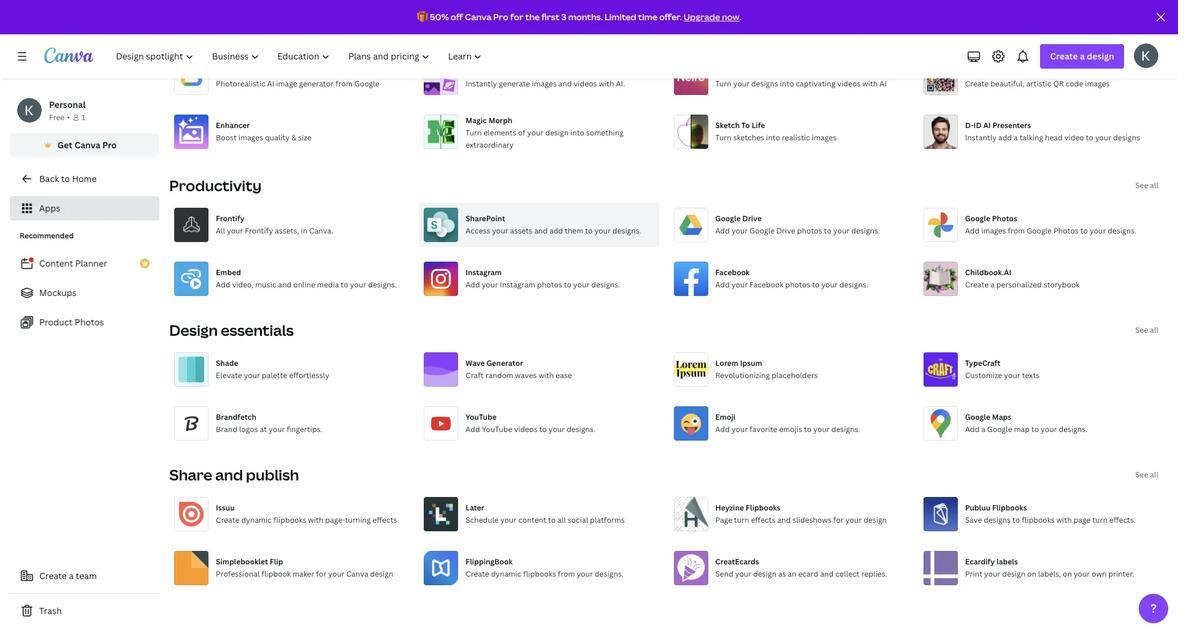 Task type: describe. For each thing, give the bounding box(es) containing it.
create a design button
[[1041, 44, 1124, 69]]

instantly inside d-id ai presenters instantly add a talking head video to your designs
[[965, 132, 997, 143]]

into left "captivating" on the right top of page
[[780, 78, 794, 89]]

craft
[[466, 370, 484, 381]]

simplebooklet
[[216, 557, 268, 567]]

elements
[[484, 128, 517, 138]]

create inside button
[[39, 571, 67, 582]]

embed add video, music and online media to your designs.
[[216, 267, 397, 290]]

designs. inside instagram add your instagram photos to your designs.
[[591, 280, 620, 290]]

into inside magic morph turn elements of your design into something extraordinary
[[571, 128, 585, 138]]

your inside "google photos add images from google photos to your designs."
[[1090, 226, 1106, 236]]

create beautiful, artistic qr code images
[[965, 78, 1110, 89]]

map
[[1014, 424, 1030, 435]]

see for and
[[1136, 470, 1149, 480]]

see all button for and
[[1136, 469, 1159, 482]]

your inside google maps add a google map to your designs.
[[1041, 424, 1057, 435]]

0 vertical spatial facebook
[[716, 267, 750, 278]]

product photos link
[[10, 310, 160, 335]]

images right generate at the left of the page
[[532, 78, 557, 89]]

your inside typecraft customize your texts
[[1004, 370, 1021, 381]]

page
[[716, 515, 733, 526]]

simplebooklet flip professional flipbook maker for your canva design
[[216, 557, 393, 580]]

add inside youtube add youtube videos to your designs.
[[466, 424, 480, 435]]

your inside the shade elevate your palette effortlessly
[[244, 370, 260, 381]]

to inside d-id ai presenters instantly add a talking head video to your designs
[[1086, 132, 1094, 143]]

childbook.ai create a personalized storybook
[[965, 267, 1080, 290]]

sketches
[[734, 132, 765, 143]]

back
[[39, 173, 59, 185]]

assets
[[510, 226, 533, 236]]

from for generator
[[336, 78, 353, 89]]

placeholders
[[772, 370, 818, 381]]

brand
[[216, 424, 237, 435]]

create a team button
[[10, 564, 160, 589]]

all for design essentials
[[1150, 325, 1159, 336]]

add inside instagram add your instagram photos to your designs.
[[466, 280, 480, 290]]

add for and
[[550, 226, 563, 236]]

palette
[[262, 370, 287, 381]]

0 horizontal spatial drive
[[743, 213, 762, 224]]

turn inside heyzine flipbooks page turn effects and slideshows for your design
[[734, 515, 750, 526]]

2 horizontal spatial canva
[[465, 11, 492, 23]]

an
[[788, 569, 797, 580]]

a inside childbook.ai create a personalized storybook
[[991, 280, 995, 290]]

assets,
[[275, 226, 299, 236]]

designs inside d-id ai presenters instantly add a talking head video to your designs
[[1114, 132, 1141, 143]]

waves
[[515, 370, 537, 381]]

ecardify
[[965, 557, 995, 567]]

slideshows
[[793, 515, 832, 526]]

a inside button
[[69, 571, 74, 582]]

to inside google drive add your google drive photos to your designs.
[[824, 226, 832, 236]]

get canva pro
[[57, 139, 117, 151]]

your inside frontify all your frontify assets, in canva.
[[227, 226, 243, 236]]

dynamic for flippingbook
[[491, 569, 522, 580]]

own
[[1092, 569, 1107, 580]]

ecard
[[799, 569, 819, 580]]

embed
[[216, 267, 241, 278]]

and up issuu
[[215, 465, 243, 485]]

to inside publuu flipbooks save designs to flipbooks with page turn effects.
[[1013, 515, 1020, 526]]

instagram add your instagram photos to your designs.
[[466, 267, 620, 290]]

create a team
[[39, 571, 97, 582]]

flipbook
[[262, 569, 291, 580]]

and inside sharepoint access your assets and add them to your designs.
[[534, 226, 548, 236]]

productivity
[[169, 175, 262, 196]]

code
[[1066, 78, 1084, 89]]

video
[[1065, 132, 1084, 143]]

issuu
[[216, 503, 235, 513]]

and inside createcards send your design as an ecard and collect replies.
[[820, 569, 834, 580]]

ecardify labels print your design on labels, on your own printer.
[[965, 557, 1135, 580]]

sketch to life turn sketches into realistic images
[[716, 120, 837, 143]]

design essentials
[[169, 320, 294, 340]]

platforms
[[590, 515, 625, 526]]

list containing content planner
[[10, 252, 160, 335]]

ai inside d-id ai presenters instantly add a talking head video to your designs
[[984, 120, 991, 131]]

a inside dropdown button
[[1080, 50, 1085, 62]]

page
[[1074, 515, 1091, 526]]

create inside childbook.ai create a personalized storybook
[[965, 280, 989, 290]]

product
[[39, 317, 73, 328]]

all for productivity
[[1150, 180, 1159, 191]]

1 vertical spatial drive
[[777, 226, 796, 236]]

kendall parks image
[[1134, 44, 1159, 68]]

designs inside publuu flipbooks save designs to flipbooks with page turn effects.
[[984, 515, 1011, 526]]

enhancer boost images quality & size
[[216, 120, 312, 143]]

something
[[586, 128, 624, 138]]

.
[[740, 11, 742, 23]]

sharepoint group
[[419, 203, 659, 247]]

design inside createcards send your design as an ecard and collect replies.
[[753, 569, 777, 580]]

google photos add images from google photos to your designs.
[[965, 213, 1137, 236]]

0 vertical spatial frontify
[[216, 213, 245, 224]]

canva inside simplebooklet flip professional flipbook maker for your canva design
[[346, 569, 368, 580]]

personalized
[[997, 280, 1042, 290]]

a inside google maps add a google map to your designs.
[[982, 424, 986, 435]]

heyzine flipbooks page turn effects and slideshows for your design
[[716, 503, 887, 526]]

designs. inside emoji add your favorite emojis to your designs.
[[832, 424, 860, 435]]

id
[[974, 120, 982, 131]]

music
[[255, 280, 276, 290]]

designs. inside "google photos add images from google photos to your designs."
[[1108, 226, 1137, 236]]

your inside d-id ai presenters instantly add a talking head video to your designs
[[1096, 132, 1112, 143]]

1 horizontal spatial ai
[[880, 78, 887, 89]]

create inside issuu create dynamic flipbooks with page-turning effects
[[216, 515, 240, 526]]

add inside google maps add a google map to your designs.
[[965, 424, 980, 435]]

flipbooks for turning
[[274, 515, 306, 526]]

0 vertical spatial instantly
[[466, 78, 497, 89]]

videos inside youtube add youtube videos to your designs.
[[514, 424, 538, 435]]

create a design
[[1050, 50, 1115, 62]]

share
[[169, 465, 212, 485]]

1 horizontal spatial pro
[[493, 11, 509, 23]]

upgrade
[[684, 11, 720, 23]]

elevate
[[216, 370, 242, 381]]

flipbooks for to
[[993, 503, 1027, 513]]

turn inside publuu flipbooks save designs to flipbooks with page turn effects.
[[1093, 515, 1108, 526]]

emoji add your favorite emojis to your designs.
[[716, 412, 860, 435]]

customize
[[965, 370, 1003, 381]]

of
[[518, 128, 526, 138]]

off
[[451, 11, 463, 23]]

flipbooks for effects
[[746, 503, 781, 513]]

photos for google photos add images from google photos to your designs.
[[992, 213, 1018, 224]]

free
[[49, 112, 65, 123]]

later
[[466, 503, 485, 513]]

effects inside issuu create dynamic flipbooks with page-turning effects
[[373, 515, 397, 526]]

to inside embed add video, music and online media to your designs.
[[341, 280, 348, 290]]

youtube add youtube videos to your designs.
[[466, 412, 596, 435]]

photos for product photos
[[75, 317, 104, 328]]

generator
[[299, 78, 334, 89]]

createcards send your design as an ecard and collect replies.
[[716, 557, 888, 580]]

your inside brandfetch brand logos at your fingertips.
[[269, 424, 285, 435]]

as
[[778, 569, 786, 580]]

effects inside heyzine flipbooks page turn effects and slideshows for your design
[[751, 515, 776, 526]]

generator
[[487, 358, 523, 369]]

images inside 'enhancer boost images quality & size'
[[239, 132, 263, 143]]

with inside publuu flipbooks save designs to flipbooks with page turn effects.
[[1057, 515, 1072, 526]]

top level navigation element
[[108, 44, 493, 69]]

see for essentials
[[1136, 325, 1149, 336]]

ipsum
[[740, 358, 762, 369]]

1 on from the left
[[1028, 569, 1037, 580]]

mockups
[[39, 287, 76, 299]]

sketch
[[716, 120, 740, 131]]

create inside dropdown button
[[1050, 50, 1078, 62]]

•
[[67, 112, 70, 123]]

emoji
[[716, 412, 736, 423]]

all
[[216, 226, 225, 236]]

to inside "google photos add images from google photos to your designs."
[[1081, 226, 1088, 236]]

later schedule your content to all social platforms
[[466, 503, 625, 526]]

video,
[[232, 280, 254, 290]]

turn inside magic morph turn elements of your design into something extraordinary
[[466, 128, 482, 138]]

all for share and publish
[[1150, 470, 1159, 480]]

typecraft customize your texts
[[965, 358, 1040, 381]]

essentials
[[221, 320, 294, 340]]

time
[[638, 11, 658, 23]]

flippingbook
[[466, 557, 513, 567]]

create left beautiful,
[[965, 78, 989, 89]]

designs. inside youtube add youtube videos to your designs.
[[567, 424, 596, 435]]

content
[[39, 258, 73, 269]]

canva inside button
[[74, 139, 100, 151]]

designs. inside google drive add your google drive photos to your designs.
[[852, 226, 880, 236]]

trash link
[[10, 599, 160, 624]]

labels,
[[1038, 569, 1061, 580]]

offer.
[[659, 11, 682, 23]]

beautiful,
[[991, 78, 1025, 89]]

0 horizontal spatial ai
[[267, 78, 274, 89]]

50%
[[430, 11, 449, 23]]



Task type: vqa. For each thing, say whether or not it's contained in the screenshot.
effects.
yes



Task type: locate. For each thing, give the bounding box(es) containing it.
maker
[[293, 569, 314, 580]]

add inside embed add video, music and online media to your designs.
[[216, 280, 230, 290]]

from down "social"
[[558, 569, 575, 580]]

instantly generate images and videos with ai.
[[466, 78, 625, 89]]

flipbooks for designs.
[[523, 569, 556, 580]]

turn down heyzine
[[734, 515, 750, 526]]

with left ease
[[539, 370, 554, 381]]

into left the realistic
[[766, 132, 780, 143]]

1 see all from the top
[[1136, 180, 1159, 191]]

images inside "google photos add images from google photos to your designs."
[[982, 226, 1006, 236]]

mockups link
[[10, 281, 160, 306]]

create down issuu
[[216, 515, 240, 526]]

1 horizontal spatial flipbooks
[[993, 503, 1027, 513]]

photos up storybook
[[1054, 226, 1079, 236]]

3 see all button from the top
[[1136, 469, 1159, 482]]

your inside youtube add youtube videos to your designs.
[[549, 424, 565, 435]]

presenters
[[993, 120, 1031, 131]]

instantly down id
[[965, 132, 997, 143]]

1 horizontal spatial instantly
[[965, 132, 997, 143]]

2 horizontal spatial ai
[[984, 120, 991, 131]]

list
[[10, 252, 160, 335]]

random
[[486, 370, 513, 381]]

1 vertical spatial facebook
[[750, 280, 784, 290]]

effects right page
[[751, 515, 776, 526]]

planner
[[75, 258, 107, 269]]

1 vertical spatial add
[[550, 226, 563, 236]]

and right assets at the top left of the page
[[534, 226, 548, 236]]

photos up childbook.ai
[[992, 213, 1018, 224]]

2 vertical spatial from
[[558, 569, 575, 580]]

canva right get
[[74, 139, 100, 151]]

dynamic for issuu
[[241, 515, 272, 526]]

with right "captivating" on the right top of page
[[863, 78, 878, 89]]

them
[[565, 226, 584, 236]]

0 horizontal spatial on
[[1028, 569, 1037, 580]]

2 vertical spatial photos
[[75, 317, 104, 328]]

a left map
[[982, 424, 986, 435]]

from up childbook.ai create a personalized storybook
[[1008, 226, 1025, 236]]

images right the realistic
[[812, 132, 837, 143]]

videos down waves
[[514, 424, 538, 435]]

your inside flippingbook create dynamic flipbooks from your designs.
[[577, 569, 593, 580]]

your inside embed add video, music and online media to your designs.
[[350, 280, 366, 290]]

photos down google drive add your google drive photos to your designs.
[[786, 280, 811, 290]]

designs. inside facebook add your facebook photos to your designs.
[[840, 280, 868, 290]]

2 vertical spatial see all button
[[1136, 469, 1159, 482]]

frontify up the all
[[216, 213, 245, 224]]

0 vertical spatial designs
[[752, 78, 778, 89]]

effects right turning at left bottom
[[373, 515, 397, 526]]

and right music
[[278, 280, 292, 290]]

designs right "video"
[[1114, 132, 1141, 143]]

your inside simplebooklet flip professional flipbook maker for your canva design
[[328, 569, 345, 580]]

designs. inside flippingbook create dynamic flipbooks from your designs.
[[595, 569, 624, 580]]

your inside later schedule your content to all social platforms
[[501, 515, 517, 526]]

publish
[[246, 465, 299, 485]]

to inside youtube add youtube videos to your designs.
[[539, 424, 547, 435]]

0 vertical spatial drive
[[743, 213, 762, 224]]

and inside embed add video, music and online media to your designs.
[[278, 280, 292, 290]]

flipbooks inside issuu create dynamic flipbooks with page-turning effects
[[274, 515, 306, 526]]

1 horizontal spatial canva
[[346, 569, 368, 580]]

flipbooks down content
[[523, 569, 556, 580]]

see all for essentials
[[1136, 325, 1159, 336]]

design down labels
[[1003, 569, 1026, 580]]

from for flipbooks
[[558, 569, 575, 580]]

designs down publuu
[[984, 515, 1011, 526]]

pro up back to home link
[[102, 139, 117, 151]]

extraordinary
[[466, 140, 514, 150]]

save
[[965, 515, 982, 526]]

design inside heyzine flipbooks page turn effects and slideshows for your design
[[864, 515, 887, 526]]

a down childbook.ai
[[991, 280, 995, 290]]

design
[[1087, 50, 1115, 62], [546, 128, 569, 138], [864, 515, 887, 526], [370, 569, 393, 580], [753, 569, 777, 580], [1003, 569, 1026, 580]]

2 horizontal spatial flipbooks
[[1022, 515, 1055, 526]]

flip
[[270, 557, 283, 567]]

to inside google maps add a google map to your designs.
[[1032, 424, 1039, 435]]

print
[[965, 569, 983, 580]]

1 vertical spatial instagram
[[500, 280, 535, 290]]

flipbooks right publuu
[[993, 503, 1027, 513]]

for left the
[[510, 11, 524, 23]]

0 vertical spatial instagram
[[466, 267, 502, 278]]

2 vertical spatial for
[[316, 569, 327, 580]]

add left them
[[550, 226, 563, 236]]

1 vertical spatial frontify
[[245, 226, 273, 236]]

flipbooks inside heyzine flipbooks page turn effects and slideshows for your design
[[746, 503, 781, 513]]

for for 3
[[510, 11, 524, 23]]

with left page
[[1057, 515, 1072, 526]]

flipbooks inside publuu flipbooks save designs to flipbooks with page turn effects.
[[1022, 515, 1055, 526]]

childbook.ai
[[965, 267, 1012, 278]]

1 vertical spatial see
[[1136, 325, 1149, 336]]

create inside flippingbook create dynamic flipbooks from your designs.
[[466, 569, 489, 580]]

photos
[[992, 213, 1018, 224], [1054, 226, 1079, 236], [75, 317, 104, 328]]

1 horizontal spatial designs
[[984, 515, 1011, 526]]

0 horizontal spatial designs
[[752, 78, 778, 89]]

1 horizontal spatial flipbooks
[[523, 569, 556, 580]]

facebook add your facebook photos to your designs.
[[716, 267, 868, 290]]

2 see all button from the top
[[1136, 324, 1159, 337]]

team
[[76, 571, 97, 582]]

pro inside button
[[102, 139, 117, 151]]

online
[[293, 280, 315, 290]]

0 horizontal spatial dynamic
[[241, 515, 272, 526]]

access
[[466, 226, 490, 236]]

1 see from the top
[[1136, 180, 1149, 191]]

a
[[1080, 50, 1085, 62], [1014, 132, 1018, 143], [991, 280, 995, 290], [982, 424, 986, 435], [69, 571, 74, 582]]

0 vertical spatial see all button
[[1136, 180, 1159, 192]]

add inside facebook add your facebook photos to your designs.
[[716, 280, 730, 290]]

design up replies.
[[864, 515, 887, 526]]

create
[[1050, 50, 1078, 62], [965, 78, 989, 89], [965, 280, 989, 290], [216, 515, 240, 526], [466, 569, 489, 580], [39, 571, 67, 582]]

1 horizontal spatial add
[[999, 132, 1012, 143]]

back to home link
[[10, 167, 160, 191]]

and inside heyzine flipbooks page turn effects and slideshows for your design
[[778, 515, 791, 526]]

1 horizontal spatial drive
[[777, 226, 796, 236]]

0 horizontal spatial photos
[[75, 317, 104, 328]]

a left team at the left
[[69, 571, 74, 582]]

your inside createcards send your design as an ecard and collect replies.
[[735, 569, 752, 580]]

from for images
[[1008, 226, 1025, 236]]

on left labels,
[[1028, 569, 1037, 580]]

limited
[[605, 11, 637, 23]]

0 horizontal spatial frontify
[[216, 213, 245, 224]]

on right labels,
[[1063, 569, 1072, 580]]

1 vertical spatial dynamic
[[491, 569, 522, 580]]

1 effects from the left
[[373, 515, 397, 526]]

effortlessly
[[289, 370, 329, 381]]

create up qr
[[1050, 50, 1078, 62]]

2 vertical spatial canva
[[346, 569, 368, 580]]

add for instantly
[[999, 132, 1012, 143]]

schedule
[[466, 515, 499, 526]]

0 vertical spatial youtube
[[466, 412, 497, 423]]

wave
[[466, 358, 485, 369]]

get canva pro button
[[10, 134, 160, 157]]

from inside "google photos add images from google photos to your designs."
[[1008, 226, 1025, 236]]

image
[[276, 78, 297, 89]]

1 horizontal spatial dynamic
[[491, 569, 522, 580]]

a inside d-id ai presenters instantly add a talking head video to your designs
[[1014, 132, 1018, 143]]

2 horizontal spatial from
[[1008, 226, 1025, 236]]

with inside issuu create dynamic flipbooks with page-turning effects
[[308, 515, 324, 526]]

2 vertical spatial see all
[[1136, 470, 1159, 480]]

publuu
[[965, 503, 991, 513]]

0 vertical spatial for
[[510, 11, 524, 23]]

photos down sharepoint access your assets and add them to your designs.
[[537, 280, 562, 290]]

3 see all from the top
[[1136, 470, 1159, 480]]

design left kendall parks icon at the top
[[1087, 50, 1115, 62]]

for inside simplebooklet flip professional flipbook maker for your canva design
[[316, 569, 327, 580]]

1 horizontal spatial effects
[[751, 515, 776, 526]]

the
[[525, 11, 540, 23]]

design
[[169, 320, 218, 340]]

1 vertical spatial from
[[1008, 226, 1025, 236]]

and right ecard
[[820, 569, 834, 580]]

photos inside facebook add your facebook photos to your designs.
[[786, 280, 811, 290]]

1 vertical spatial pro
[[102, 139, 117, 151]]

createcards
[[716, 557, 759, 567]]

1 vertical spatial instantly
[[965, 132, 997, 143]]

dynamic inside issuu create dynamic flipbooks with page-turning effects
[[241, 515, 272, 526]]

frontify left assets,
[[245, 226, 273, 236]]

all inside later schedule your content to all social platforms
[[558, 515, 566, 526]]

add down the presenters on the top right of the page
[[999, 132, 1012, 143]]

apps
[[39, 202, 60, 214]]

1
[[82, 112, 85, 123]]

1 vertical spatial see all button
[[1136, 324, 1159, 337]]

shade
[[216, 358, 238, 369]]

instagram down assets at the top left of the page
[[500, 280, 535, 290]]

all
[[1150, 180, 1159, 191], [1150, 325, 1159, 336], [1150, 470, 1159, 480], [558, 515, 566, 526]]

heyzine
[[716, 503, 744, 513]]

youtube down random at the left bottom of page
[[482, 424, 512, 435]]

0 horizontal spatial pro
[[102, 139, 117, 151]]

3
[[562, 11, 567, 23]]

content planner link
[[10, 252, 160, 276]]

frontify all your frontify assets, in canva.
[[216, 213, 333, 236]]

magic
[[466, 115, 487, 126]]

flipbooks up 'flip'
[[274, 515, 306, 526]]

1 horizontal spatial frontify
[[245, 226, 273, 236]]

to inside later schedule your content to all social platforms
[[548, 515, 556, 526]]

add inside d-id ai presenters instantly add a talking head video to your designs
[[999, 132, 1012, 143]]

printer.
[[1109, 569, 1135, 580]]

1 horizontal spatial photos
[[992, 213, 1018, 224]]

create down flippingbook
[[466, 569, 489, 580]]

turning
[[345, 515, 371, 526]]

0 horizontal spatial flipbooks
[[274, 515, 306, 526]]

collect
[[836, 569, 860, 580]]

size
[[298, 132, 312, 143]]

2 flipbooks from the left
[[993, 503, 1027, 513]]

0 vertical spatial see
[[1136, 180, 1149, 191]]

morph
[[489, 115, 513, 126]]

designs. inside sharepoint access your assets and add them to your designs.
[[613, 226, 641, 236]]

design down turning at left bottom
[[370, 569, 393, 580]]

images inside sketch to life turn sketches into realistic images
[[812, 132, 837, 143]]

1 vertical spatial photos
[[1054, 226, 1079, 236]]

for right slideshows
[[834, 515, 844, 526]]

0 vertical spatial dynamic
[[241, 515, 272, 526]]

2 horizontal spatial for
[[834, 515, 844, 526]]

flipbooks right heyzine
[[746, 503, 781, 513]]

design inside ecardify labels print your design on labels, on your own printer.
[[1003, 569, 1026, 580]]

photos inside instagram add your instagram photos to your designs.
[[537, 280, 562, 290]]

&
[[292, 132, 296, 143]]

turn right page
[[1093, 515, 1108, 526]]

0 vertical spatial canva
[[465, 11, 492, 23]]

see all button for essentials
[[1136, 324, 1159, 337]]

with inside 'wave generator craft random waves with ease'
[[539, 370, 554, 381]]

texts
[[1022, 370, 1040, 381]]

3 see from the top
[[1136, 470, 1149, 480]]

1 vertical spatial for
[[834, 515, 844, 526]]

ai
[[267, 78, 274, 89], [880, 78, 887, 89], [984, 120, 991, 131]]

sharepoint
[[466, 213, 505, 224]]

1 flipbooks from the left
[[746, 503, 781, 513]]

create down childbook.ai
[[965, 280, 989, 290]]

for right maker
[[316, 569, 327, 580]]

google
[[354, 78, 379, 89], [716, 213, 741, 224], [965, 213, 991, 224], [750, 226, 775, 236], [1027, 226, 1052, 236], [965, 412, 991, 423], [988, 424, 1013, 435]]

your inside magic morph turn elements of your design into something extraordinary
[[527, 128, 544, 138]]

instagram down access
[[466, 267, 502, 278]]

with left page-
[[308, 515, 324, 526]]

canva right "off"
[[465, 11, 492, 23]]

into left something
[[571, 128, 585, 138]]

0 horizontal spatial flipbooks
[[746, 503, 781, 513]]

images down enhancer
[[239, 132, 263, 143]]

upgrade now button
[[684, 11, 740, 23]]

photos up facebook add your facebook photos to your designs.
[[797, 226, 822, 236]]

turn up sketch
[[716, 78, 732, 89]]

canva right maker
[[346, 569, 368, 580]]

1 vertical spatial canva
[[74, 139, 100, 151]]

videos right "captivating" on the right top of page
[[838, 78, 861, 89]]

your
[[734, 78, 750, 89], [527, 128, 544, 138], [1096, 132, 1112, 143], [227, 226, 243, 236], [492, 226, 508, 236], [595, 226, 611, 236], [732, 226, 748, 236], [834, 226, 850, 236], [1090, 226, 1106, 236], [350, 280, 366, 290], [482, 280, 498, 290], [573, 280, 590, 290], [732, 280, 748, 290], [822, 280, 838, 290], [244, 370, 260, 381], [1004, 370, 1021, 381], [269, 424, 285, 435], [549, 424, 565, 435], [732, 424, 748, 435], [814, 424, 830, 435], [1041, 424, 1057, 435], [501, 515, 517, 526], [846, 515, 862, 526], [328, 569, 345, 580], [577, 569, 593, 580], [735, 569, 752, 580], [985, 569, 1001, 580], [1074, 569, 1090, 580]]

images right code
[[1085, 78, 1110, 89]]

designs. inside embed add video, music and online media to your designs.
[[368, 280, 397, 290]]

your inside heyzine flipbooks page turn effects and slideshows for your design
[[846, 515, 862, 526]]

2 horizontal spatial photos
[[1054, 226, 1079, 236]]

design right of
[[546, 128, 569, 138]]

photos inside google drive add your google drive photos to your designs.
[[797, 226, 822, 236]]

and left slideshows
[[778, 515, 791, 526]]

add inside sharepoint access your assets and add them to your designs.
[[550, 226, 563, 236]]

personal
[[49, 99, 86, 110]]

dynamic down flippingbook
[[491, 569, 522, 580]]

to inside instagram add your instagram photos to your designs.
[[564, 280, 572, 290]]

create left team at the left
[[39, 571, 67, 582]]

effects.
[[1110, 515, 1136, 526]]

life
[[752, 120, 765, 131]]

see all for and
[[1136, 470, 1159, 480]]

a down the presenters on the top right of the page
[[1014, 132, 1018, 143]]

to inside emoji add your favorite emojis to your designs.
[[804, 424, 812, 435]]

now
[[722, 11, 740, 23]]

add inside "google photos add images from google photos to your designs."
[[965, 226, 980, 236]]

flipbooks left page
[[1022, 515, 1055, 526]]

0 vertical spatial from
[[336, 78, 353, 89]]

a up code
[[1080, 50, 1085, 62]]

images up childbook.ai
[[982, 226, 1006, 236]]

photos for instagram add your instagram photos to your designs.
[[537, 280, 562, 290]]

2 on from the left
[[1063, 569, 1072, 580]]

1 horizontal spatial turn
[[1093, 515, 1108, 526]]

back to home
[[39, 173, 97, 185]]

0 vertical spatial add
[[999, 132, 1012, 143]]

emojis
[[779, 424, 803, 435]]

head
[[1045, 132, 1063, 143]]

2 horizontal spatial designs
[[1114, 132, 1141, 143]]

design left as
[[753, 569, 777, 580]]

2 vertical spatial see
[[1136, 470, 1149, 480]]

1 horizontal spatial videos
[[574, 78, 597, 89]]

to inside sharepoint access your assets and add them to your designs.
[[585, 226, 593, 236]]

design inside magic morph turn elements of your design into something extraordinary
[[546, 128, 569, 138]]

from inside flippingbook create dynamic flipbooks from your designs.
[[558, 569, 575, 580]]

0 horizontal spatial for
[[316, 569, 327, 580]]

share and publish
[[169, 465, 299, 485]]

photos for facebook add your facebook photos to your designs.
[[786, 280, 811, 290]]

brandfetch
[[216, 412, 256, 423]]

0 vertical spatial photos
[[992, 213, 1018, 224]]

photos down "mockups" link
[[75, 317, 104, 328]]

2 horizontal spatial videos
[[838, 78, 861, 89]]

2 turn from the left
[[1093, 515, 1108, 526]]

youtube down craft
[[466, 412, 497, 423]]

designs. inside google maps add a google map to your designs.
[[1059, 424, 1088, 435]]

sharepoint access your assets and add them to your designs.
[[466, 213, 641, 236]]

1 see all button from the top
[[1136, 180, 1159, 192]]

dynamic inside flippingbook create dynamic flipbooks from your designs.
[[491, 569, 522, 580]]

into inside sketch to life turn sketches into realistic images
[[766, 132, 780, 143]]

with left ai.
[[599, 78, 614, 89]]

add inside google drive add your google drive photos to your designs.
[[716, 226, 730, 236]]

from right generator
[[336, 78, 353, 89]]

design inside simplebooklet flip professional flipbook maker for your canva design
[[370, 569, 393, 580]]

turn inside sketch to life turn sketches into realistic images
[[716, 132, 732, 143]]

turn down sketch
[[716, 132, 732, 143]]

1 horizontal spatial on
[[1063, 569, 1072, 580]]

flipbooks inside flippingbook create dynamic flipbooks from your designs.
[[523, 569, 556, 580]]

lorem ipsum revolutionizing placeholders
[[716, 358, 818, 381]]

shade elevate your palette effortlessly
[[216, 358, 329, 381]]

boost
[[216, 132, 237, 143]]

for inside heyzine flipbooks page turn effects and slideshows for your design
[[834, 515, 844, 526]]

0 horizontal spatial add
[[550, 226, 563, 236]]

to inside facebook add your facebook photos to your designs.
[[812, 280, 820, 290]]

0 horizontal spatial instantly
[[466, 78, 497, 89]]

effects
[[373, 515, 397, 526], [751, 515, 776, 526]]

content planner
[[39, 258, 107, 269]]

design inside dropdown button
[[1087, 50, 1115, 62]]

videos left ai.
[[574, 78, 597, 89]]

and
[[559, 78, 572, 89], [534, 226, 548, 236], [278, 280, 292, 290], [215, 465, 243, 485], [778, 515, 791, 526], [820, 569, 834, 580]]

🎁 50% off canva pro for the first 3 months. limited time offer. upgrade now .
[[417, 11, 742, 23]]

1 vertical spatial designs
[[1114, 132, 1141, 143]]

1 vertical spatial see all
[[1136, 325, 1159, 336]]

turn down magic
[[466, 128, 482, 138]]

2 vertical spatial designs
[[984, 515, 1011, 526]]

0 vertical spatial pro
[[493, 11, 509, 23]]

social
[[568, 515, 588, 526]]

0 vertical spatial see all
[[1136, 180, 1159, 191]]

0 horizontal spatial effects
[[373, 515, 397, 526]]

photos
[[797, 226, 822, 236], [537, 280, 562, 290], [786, 280, 811, 290]]

dynamic up simplebooklet
[[241, 515, 272, 526]]

flipbooks inside publuu flipbooks save designs to flipbooks with page turn effects.
[[993, 503, 1027, 513]]

0 horizontal spatial videos
[[514, 424, 538, 435]]

instantly left generate at the left of the page
[[466, 78, 497, 89]]

pro left the
[[493, 11, 509, 23]]

dynamic
[[241, 515, 272, 526], [491, 569, 522, 580]]

0 horizontal spatial turn
[[734, 515, 750, 526]]

1 horizontal spatial for
[[510, 11, 524, 23]]

2 effects from the left
[[751, 515, 776, 526]]

logos
[[239, 424, 258, 435]]

1 horizontal spatial from
[[558, 569, 575, 580]]

product photos
[[39, 317, 104, 328]]

and right generate at the left of the page
[[559, 78, 572, 89]]

0 horizontal spatial from
[[336, 78, 353, 89]]

add inside emoji add your favorite emojis to your designs.
[[716, 424, 730, 435]]

months.
[[568, 11, 603, 23]]

designs up life
[[752, 78, 778, 89]]

2 see from the top
[[1136, 325, 1149, 336]]

1 turn from the left
[[734, 515, 750, 526]]

1 vertical spatial youtube
[[482, 424, 512, 435]]

2 see all from the top
[[1136, 325, 1159, 336]]

for for design
[[316, 569, 327, 580]]

0 horizontal spatial canva
[[74, 139, 100, 151]]



